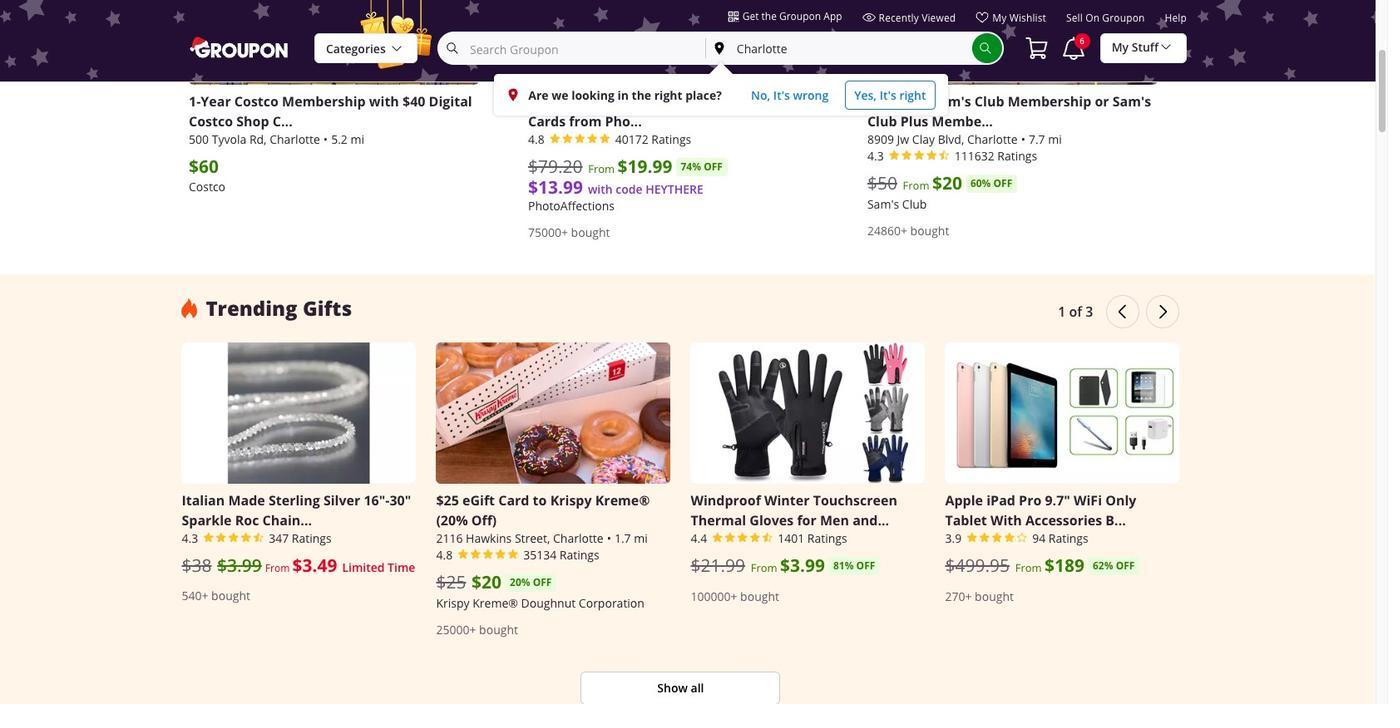 Task type: vqa. For each thing, say whether or not it's contained in the screenshot.
Full name text box
no



Task type: describe. For each thing, give the bounding box(es) containing it.
2 $3.99 from the left
[[781, 554, 825, 579]]

4.4
[[691, 531, 707, 547]]

0 vertical spatial costco
[[234, 92, 279, 110]]

looking
[[572, 87, 615, 103]]

charlotte inside $25 egift card to krispy kreme® (20% off) 2116 hawkins street, charlotte • 1.7 mi
[[553, 531, 604, 547]]

and...
[[853, 512, 890, 530]]

blvd,
[[938, 131, 965, 147]]

ratings down 7.7
[[998, 148, 1038, 164]]

1-
[[189, 92, 201, 110]]

100000+
[[691, 589, 738, 605]]

4.3 for 347 ratings
[[182, 531, 198, 547]]

holiday
[[702, 92, 752, 110]]

get the groupon app button
[[728, 8, 843, 23]]

mi inside $25 egift card to krispy kreme® (20% off) 2116 hawkins street, charlotte • 1.7 mi
[[634, 531, 648, 547]]

$13.99 with code heythere photoaffections
[[528, 175, 704, 214]]

25000+
[[436, 623, 476, 638]]

krispy kreme® doughnut corporation
[[436, 596, 645, 612]]

krispy inside $25 egift card to krispy kreme® (20% off) 2116 hawkins street, charlotte • 1.7 mi
[[551, 492, 592, 510]]

62%
[[1093, 559, 1114, 574]]

on
[[1086, 11, 1100, 24]]

my wishlist link
[[976, 11, 1047, 31]]

b...
[[1106, 512, 1126, 530]]

categories
[[326, 41, 386, 57]]

347 ratings
[[269, 531, 332, 547]]

1 horizontal spatial sam's
[[933, 92, 972, 110]]

from $19.99
[[588, 155, 673, 179]]

$50
[[868, 171, 898, 195]]

2 horizontal spatial sam's
[[1113, 92, 1152, 110]]

• inside one-year sam's club membership or sam's club plus membe... 8909 jw clay blvd, charlotte • 7.7 mi
[[1021, 131, 1026, 147]]

from for $3.49
[[265, 562, 290, 575]]

$25 for $25 egift card to krispy kreme® (20% off) 2116 hawkins street, charlotte • 1.7 mi
[[436, 492, 459, 510]]

my wishlist
[[993, 11, 1047, 24]]

bought for 25000+ bought
[[479, 623, 518, 638]]

with inside the 1-year costco membership with $40 digital costco shop c... 500 tyvola rd, charlotte • 5.2 mi $60 costco
[[369, 92, 399, 110]]

yes,
[[855, 87, 877, 103]]

we
[[552, 87, 569, 103]]

help
[[1165, 11, 1187, 24]]

off for $79.20
[[704, 160, 723, 174]]

italian made sterling silver 16"-30" sparkle roc chain...
[[182, 492, 411, 530]]

charlotte inside one-year sam's club membership or sam's club plus membe... 8909 jw clay blvd, charlotte • 7.7 mi
[[968, 131, 1018, 147]]

show all
[[658, 681, 704, 697]]

ratings for $38
[[292, 531, 332, 547]]

sell
[[1067, 11, 1083, 24]]

limited
[[342, 560, 385, 576]]

roc
[[235, 512, 259, 530]]

60% off
[[971, 176, 1013, 190]]

my stuff button
[[1101, 32, 1187, 63]]

italian
[[182, 492, 225, 510]]

groupon for the
[[780, 9, 821, 22]]

540+ bought
[[182, 589, 250, 604]]

500
[[189, 131, 209, 147]]

viewed
[[922, 11, 956, 24]]

6 button
[[1061, 33, 1091, 63]]

search image
[[979, 42, 992, 55]]

111632
[[955, 148, 995, 164]]

4.8 for 40172 ratings
[[528, 131, 545, 147]]

8909
[[868, 131, 894, 147]]

show all link
[[581, 673, 781, 705]]

membe...
[[932, 112, 993, 130]]

silver
[[324, 492, 361, 510]]

0 horizontal spatial $20
[[472, 571, 502, 595]]

from $20
[[903, 171, 963, 195]]

sam's club
[[868, 196, 927, 212]]

$40
[[403, 92, 426, 110]]

groupon image
[[189, 35, 291, 59]]

app
[[824, 9, 843, 22]]

$21.99
[[691, 554, 746, 578]]

20%
[[510, 576, 531, 590]]

40,
[[528, 92, 547, 110]]

in
[[618, 87, 629, 103]]

94
[[1033, 531, 1046, 547]]

1 vertical spatial krispy
[[436, 596, 470, 612]]

categories button
[[315, 33, 418, 64]]

$19.99
[[618, 155, 673, 179]]

with
[[991, 512, 1022, 530]]

year for $60
[[201, 92, 231, 110]]

4.3 for 111632 ratings
[[868, 148, 884, 164]]

code
[[616, 181, 643, 197]]

pro
[[1019, 492, 1042, 510]]

3
[[1086, 303, 1094, 321]]

apple
[[946, 492, 984, 510]]

search element
[[972, 33, 1002, 63]]

no, it's wrong button
[[743, 80, 837, 109]]

rd,
[[250, 131, 267, 147]]

of
[[1070, 303, 1083, 321]]

one-
[[868, 92, 899, 110]]

1 vertical spatial costco
[[189, 112, 233, 130]]

kreme® inside $25 egift card to krispy kreme® (20% off) 2116 hawkins street, charlotte • 1.7 mi
[[596, 492, 650, 510]]

touchscreen
[[813, 492, 898, 510]]

for
[[797, 512, 817, 530]]

2 vertical spatial club
[[903, 196, 927, 212]]

cards
[[528, 112, 566, 130]]

c...
[[273, 112, 293, 130]]

my stuff
[[1112, 39, 1159, 55]]

no, it's wrong
[[751, 87, 829, 103]]

70,
[[551, 92, 570, 110]]

my for my wishlist
[[993, 11, 1007, 24]]

yes, it's right
[[855, 87, 927, 103]]

9.7"
[[1045, 492, 1071, 510]]

get
[[743, 9, 759, 22]]

from for $19.99
[[588, 161, 615, 176]]

1 $3.99 from the left
[[217, 554, 262, 578]]

time
[[388, 560, 416, 576]]

1 vertical spatial club
[[868, 112, 897, 130]]

tyvola
[[212, 131, 246, 147]]

ratings for $499.95
[[1049, 531, 1089, 547]]

membership inside the 1-year costco membership with $40 digital costco shop c... 500 tyvola rd, charlotte • 5.2 mi $60 costco
[[282, 92, 366, 110]]

74%
[[681, 160, 701, 174]]

are
[[529, 87, 549, 103]]

jw
[[897, 131, 910, 147]]

4.8 for 35134 ratings
[[436, 548, 453, 564]]

ratings for $79.20
[[652, 131, 692, 147]]

it's for no,
[[774, 87, 790, 103]]

photo
[[756, 92, 795, 110]]



Task type: locate. For each thing, give the bounding box(es) containing it.
1.7
[[615, 531, 631, 547]]

2 vertical spatial costco
[[189, 179, 226, 195]]

trending gifts
[[206, 294, 352, 322]]

40, 70, 100, or 150 custom holiday photo cards from pho...
[[528, 92, 795, 130]]

1 horizontal spatial mi
[[634, 531, 648, 547]]

my for my stuff
[[1112, 39, 1129, 55]]

1 or from the left
[[603, 92, 618, 110]]

charlotte inside the 1-year costco membership with $40 digital costco shop c... 500 tyvola rd, charlotte • 5.2 mi $60 costco
[[270, 131, 320, 147]]

•
[[324, 131, 328, 147], [1021, 131, 1026, 147], [607, 531, 611, 547]]

off right 81% on the bottom
[[857, 559, 876, 574]]

0 horizontal spatial kreme®
[[473, 596, 518, 612]]

0 vertical spatial $20
[[933, 171, 963, 195]]

2 or from the left
[[1095, 92, 1110, 110]]

35134
[[524, 548, 557, 564]]

1 horizontal spatial or
[[1095, 92, 1110, 110]]

year up plus
[[899, 92, 930, 110]]

right left 'place?'
[[655, 87, 683, 103]]

groupon
[[780, 9, 821, 22], [1103, 11, 1145, 24]]

apple ipad pro 9.7" wifi only tablet with accessories b...
[[946, 492, 1137, 530]]

off right the 62%
[[1116, 559, 1135, 574]]

bought for 24860+ bought
[[911, 223, 950, 239]]

0 horizontal spatial year
[[201, 92, 231, 110]]

0 horizontal spatial $3.99
[[217, 554, 262, 578]]

bought for 100000+ bought
[[741, 589, 780, 605]]

all
[[691, 681, 704, 697]]

costco up 500
[[189, 112, 233, 130]]

0 horizontal spatial the
[[632, 87, 652, 103]]

it's for yes,
[[880, 87, 897, 103]]

1 horizontal spatial membership
[[1008, 92, 1092, 110]]

270+
[[946, 589, 972, 605]]

2 $25 from the top
[[436, 571, 466, 594]]

1 horizontal spatial kreme®
[[596, 492, 650, 510]]

membership up "5.2"
[[282, 92, 366, 110]]

clay
[[913, 131, 935, 147]]

$21.99 from $3.99 81% off
[[691, 554, 876, 579]]

74% off
[[681, 160, 723, 174]]

ratings
[[652, 131, 692, 147], [998, 148, 1038, 164], [292, 531, 332, 547], [808, 531, 848, 547], [1049, 531, 1089, 547], [560, 548, 600, 564]]

1 horizontal spatial charlotte
[[553, 531, 604, 547]]

doughnut
[[521, 596, 576, 612]]

0 horizontal spatial 4.3
[[182, 531, 198, 547]]

$25 for $25
[[436, 571, 466, 594]]

off right 60%
[[994, 176, 1013, 190]]

ratings up the $3.49
[[292, 531, 332, 547]]

1 horizontal spatial year
[[899, 92, 930, 110]]

0 horizontal spatial my
[[993, 11, 1007, 24]]

1 year from the left
[[201, 92, 231, 110]]

94 ratings
[[1033, 531, 1089, 547]]

ratings right 35134
[[560, 548, 600, 564]]

• left 7.7
[[1021, 131, 1026, 147]]

1 vertical spatial with
[[588, 181, 613, 197]]

from inside from $19.99
[[588, 161, 615, 176]]

bought down sam's club
[[911, 223, 950, 239]]

the inside button
[[762, 9, 777, 22]]

1 horizontal spatial krispy
[[551, 492, 592, 510]]

sam's down my stuff
[[1113, 92, 1152, 110]]

hawkins
[[466, 531, 512, 547]]

6
[[1080, 35, 1085, 46]]

from inside $499.95 from $189 62% off
[[1016, 561, 1042, 576]]

windproof winter touchscreen thermal gloves for men and...
[[691, 492, 898, 530]]

0 horizontal spatial it's
[[774, 87, 790, 103]]

off for $50
[[994, 176, 1013, 190]]

1 vertical spatial $20
[[472, 571, 502, 595]]

sam's down the $50
[[868, 196, 900, 212]]

pho...
[[605, 112, 642, 130]]

from for $20
[[903, 178, 930, 193]]

ipad
[[987, 492, 1016, 510]]

groupon for on
[[1103, 11, 1145, 24]]

• left "5.2"
[[324, 131, 328, 147]]

0 horizontal spatial •
[[324, 131, 328, 147]]

wrong
[[793, 87, 829, 103]]

$20 left 60%
[[933, 171, 963, 195]]

1 vertical spatial $25
[[436, 571, 466, 594]]

1 horizontal spatial club
[[903, 196, 927, 212]]

with left code on the left top
[[588, 181, 613, 197]]

from up sam's club
[[903, 178, 930, 193]]

2 horizontal spatial charlotte
[[968, 131, 1018, 147]]

from inside from $20
[[903, 178, 930, 193]]

Search Groupon search field
[[439, 33, 705, 63]]

1 membership from the left
[[282, 92, 366, 110]]

$3.99 up the 540+ bought
[[217, 554, 262, 578]]

bought for 540+ bought
[[211, 589, 250, 604]]

$20 left 20%
[[472, 571, 502, 595]]

membership up 7.7
[[1008, 92, 1092, 110]]

24860+ bought
[[868, 223, 950, 239]]

from inside from $3.49 limited time
[[265, 562, 290, 575]]

plus
[[901, 112, 929, 130]]

0 horizontal spatial mi
[[351, 131, 364, 147]]

1
[[1059, 303, 1066, 321]]

my left stuff
[[1112, 39, 1129, 55]]

1 horizontal spatial 4.3
[[868, 148, 884, 164]]

$60
[[189, 155, 219, 179]]

1 horizontal spatial my
[[1112, 39, 1129, 55]]

off inside the $21.99 from $3.99 81% off
[[857, 559, 876, 574]]

from $3.49 limited time
[[265, 554, 416, 579]]

recently viewed
[[879, 11, 956, 24]]

1 it's from the left
[[774, 87, 790, 103]]

custom
[[647, 92, 698, 110]]

or inside one-year sam's club membership or sam's club plus membe... 8909 jw clay blvd, charlotte • 7.7 mi
[[1095, 92, 1110, 110]]

year
[[201, 92, 231, 110], [899, 92, 930, 110]]

1 horizontal spatial groupon
[[1103, 11, 1145, 24]]

chain...
[[263, 512, 312, 530]]

2 year from the left
[[899, 92, 930, 110]]

kreme® up 25000+ bought
[[473, 596, 518, 612]]

1401
[[778, 531, 805, 547]]

1 vertical spatial 4.3
[[182, 531, 198, 547]]

1 vertical spatial the
[[632, 87, 652, 103]]

$25 inside $25 egift card to krispy kreme® (20% off) 2116 hawkins street, charlotte • 1.7 mi
[[436, 492, 459, 510]]

gloves
[[750, 512, 794, 530]]

2 horizontal spatial •
[[1021, 131, 1026, 147]]

off inside $499.95 from $189 62% off
[[1116, 559, 1135, 574]]

sam's up membe...
[[933, 92, 972, 110]]

shop
[[237, 112, 269, 130]]

1 vertical spatial 4.8
[[436, 548, 453, 564]]

or inside 40, 70, 100, or 150 custom holiday photo cards from pho...
[[603, 92, 618, 110]]

membership inside one-year sam's club membership or sam's club plus membe... 8909 jw clay blvd, charlotte • 7.7 mi
[[1008, 92, 1092, 110]]

0 horizontal spatial right
[[655, 87, 683, 103]]

year inside one-year sam's club membership or sam's club plus membe... 8909 jw clay blvd, charlotte • 7.7 mi
[[899, 92, 930, 110]]

Search Groupon search field
[[438, 32, 1004, 65]]

bought right 25000+
[[479, 623, 518, 638]]

my inside button
[[1112, 39, 1129, 55]]

ratings down 40, 70, 100, or 150 custom holiday photo cards from pho...
[[652, 131, 692, 147]]

0 vertical spatial the
[[762, 9, 777, 22]]

0 horizontal spatial membership
[[282, 92, 366, 110]]

0 horizontal spatial groupon
[[780, 9, 821, 22]]

1 right from the left
[[655, 87, 683, 103]]

ratings down accessories
[[1049, 531, 1089, 547]]

off for $25
[[533, 576, 552, 590]]

0 vertical spatial club
[[975, 92, 1005, 110]]

charlotte up 35134 ratings
[[553, 531, 604, 547]]

mi right "5.2"
[[351, 131, 364, 147]]

groupon left app
[[780, 9, 821, 22]]

2 horizontal spatial club
[[975, 92, 1005, 110]]

$3.49
[[292, 554, 337, 579]]

from left $19.99
[[588, 161, 615, 176]]

only
[[1106, 492, 1137, 510]]

the right get
[[762, 9, 777, 22]]

1 vertical spatial kreme®
[[473, 596, 518, 612]]

charlotte up 111632 ratings
[[968, 131, 1018, 147]]

150
[[621, 92, 644, 110]]

1401 ratings
[[778, 531, 848, 547]]

corporation
[[579, 596, 645, 612]]

0 horizontal spatial 4.8
[[436, 548, 453, 564]]

40172
[[615, 131, 649, 147]]

kreme® up the 1.7
[[596, 492, 650, 510]]

from inside the $21.99 from $3.99 81% off
[[751, 561, 778, 576]]

bought down the $21.99 from $3.99 81% off
[[741, 589, 780, 605]]

0 horizontal spatial charlotte
[[270, 131, 320, 147]]

1 horizontal spatial $3.99
[[781, 554, 825, 579]]

2 right from the left
[[900, 87, 927, 103]]

my left wishlist
[[993, 11, 1007, 24]]

with left $40
[[369, 92, 399, 110]]

the right the in
[[632, 87, 652, 103]]

Charlotte search field
[[706, 33, 972, 63]]

40172 ratings
[[615, 131, 692, 147]]

year up tyvola
[[201, 92, 231, 110]]

the
[[762, 9, 777, 22], [632, 87, 652, 103]]

0 vertical spatial $25
[[436, 492, 459, 510]]

0 vertical spatial 4.3
[[868, 148, 884, 164]]

digital
[[429, 92, 472, 110]]

right inside button
[[900, 87, 927, 103]]

75000+ bought
[[528, 224, 610, 240]]

0 horizontal spatial club
[[868, 112, 897, 130]]

club up 24860+ bought
[[903, 196, 927, 212]]

krispy up 25000+
[[436, 596, 470, 612]]

kreme®
[[596, 492, 650, 510], [473, 596, 518, 612]]

bought down $499.95
[[975, 589, 1014, 605]]

club up 8909
[[868, 112, 897, 130]]

6 unread items element
[[1075, 33, 1091, 49]]

club
[[975, 92, 1005, 110], [868, 112, 897, 130], [903, 196, 927, 212]]

it's right yes,
[[880, 87, 897, 103]]

my
[[993, 11, 1007, 24], [1112, 39, 1129, 55]]

or
[[603, 92, 618, 110], [1095, 92, 1110, 110]]

$499.95 from $189 62% off
[[946, 554, 1135, 579]]

mi inside the 1-year costco membership with $40 digital costco shop c... 500 tyvola rd, charlotte • 5.2 mi $60 costco
[[351, 131, 364, 147]]

16"-
[[364, 492, 390, 510]]

off up krispy kreme® doughnut corporation
[[533, 576, 552, 590]]

1-year costco membership with $40 digital costco shop c... 500 tyvola rd, charlotte • 5.2 mi $60 costco
[[189, 92, 472, 195]]

right up plus
[[900, 87, 927, 103]]

with inside $13.99 with code heythere photoaffections
[[588, 181, 613, 197]]

it's
[[774, 87, 790, 103], [880, 87, 897, 103]]

2 membership from the left
[[1008, 92, 1092, 110]]

help link
[[1165, 11, 1187, 31]]

made
[[228, 492, 265, 510]]

1 horizontal spatial •
[[607, 531, 611, 547]]

costco down 500
[[189, 179, 226, 195]]

3.9
[[946, 531, 962, 547]]

charlotte down c...
[[270, 131, 320, 147]]

club up membe...
[[975, 92, 1005, 110]]

ratings down the men
[[808, 531, 848, 547]]

1 horizontal spatial right
[[900, 87, 927, 103]]

2 it's from the left
[[880, 87, 897, 103]]

groupon inside button
[[780, 9, 821, 22]]

$38
[[182, 554, 212, 578]]

• inside $25 egift card to krispy kreme® (20% off) 2116 hawkins street, charlotte • 1.7 mi
[[607, 531, 611, 547]]

accessories
[[1026, 512, 1103, 530]]

$3.99 down 1401 ratings at the right of page
[[781, 554, 825, 579]]

winter
[[765, 492, 810, 510]]

2 horizontal spatial mi
[[1049, 131, 1062, 147]]

0 horizontal spatial or
[[603, 92, 618, 110]]

bought for 270+ bought
[[975, 589, 1014, 605]]

year for mi
[[899, 92, 930, 110]]

0 horizontal spatial krispy
[[436, 596, 470, 612]]

from down the 347
[[265, 562, 290, 575]]

0 vertical spatial kreme®
[[596, 492, 650, 510]]

0 vertical spatial 4.8
[[528, 131, 545, 147]]

1 horizontal spatial with
[[588, 181, 613, 197]]

from up the "100000+ bought"
[[751, 561, 778, 576]]

$13.99
[[528, 175, 583, 200]]

0 vertical spatial my
[[993, 11, 1007, 24]]

place?
[[686, 87, 722, 103]]

1 vertical spatial my
[[1112, 39, 1129, 55]]

from down 94
[[1016, 561, 1042, 576]]

• inside the 1-year costco membership with $40 digital costco shop c... 500 tyvola rd, charlotte • 5.2 mi $60 costco
[[324, 131, 328, 147]]

$25 up "(20%"
[[436, 492, 459, 510]]

costco up shop
[[234, 92, 279, 110]]

bought right 540+
[[211, 589, 250, 604]]

540+
[[182, 589, 208, 604]]

mi right the 1.7
[[634, 531, 648, 547]]

off right 74%
[[704, 160, 723, 174]]

$189
[[1045, 554, 1085, 579]]

4.3 down 8909
[[868, 148, 884, 164]]

$25 down 2116
[[436, 571, 466, 594]]

0 vertical spatial krispy
[[551, 492, 592, 510]]

4.8 down 2116
[[436, 548, 453, 564]]

1 horizontal spatial 4.8
[[528, 131, 545, 147]]

100000+ bought
[[691, 589, 780, 605]]

gifts
[[303, 294, 352, 322]]

4.3 down the sparkle
[[182, 531, 198, 547]]

stuff
[[1132, 39, 1159, 55]]

year inside the 1-year costco membership with $40 digital costco shop c... 500 tyvola rd, charlotte • 5.2 mi $60 costco
[[201, 92, 231, 110]]

ratings for $21.99
[[808, 531, 848, 547]]

$79.20
[[528, 155, 583, 178]]

0 horizontal spatial sam's
[[868, 196, 900, 212]]

1 $25 from the top
[[436, 492, 459, 510]]

• left the 1.7
[[607, 531, 611, 547]]

tablet
[[946, 512, 987, 530]]

it's right no,
[[774, 87, 790, 103]]

bought down photoaffections on the left top
[[571, 224, 610, 240]]

one-year sam's club membership or sam's club plus membe... 8909 jw clay blvd, charlotte • 7.7 mi
[[868, 92, 1152, 147]]

mi inside one-year sam's club membership or sam's club plus membe... 8909 jw clay blvd, charlotte • 7.7 mi
[[1049, 131, 1062, 147]]

30"
[[390, 492, 411, 510]]

windproof
[[691, 492, 761, 510]]

groupon right the on
[[1103, 11, 1145, 24]]

1 horizontal spatial the
[[762, 9, 777, 22]]

100,
[[573, 92, 600, 110]]

0 vertical spatial with
[[369, 92, 399, 110]]

(20%
[[436, 512, 468, 530]]

sell on groupon link
[[1067, 11, 1145, 31]]

krispy right to
[[551, 492, 592, 510]]

mi right 7.7
[[1049, 131, 1062, 147]]

4.8 down cards
[[528, 131, 545, 147]]

no,
[[751, 87, 771, 103]]

0 horizontal spatial with
[[369, 92, 399, 110]]

bought for 75000+ bought
[[571, 224, 610, 240]]

thermal
[[691, 512, 747, 530]]

1 horizontal spatial it's
[[880, 87, 897, 103]]

1 horizontal spatial $20
[[933, 171, 963, 195]]



